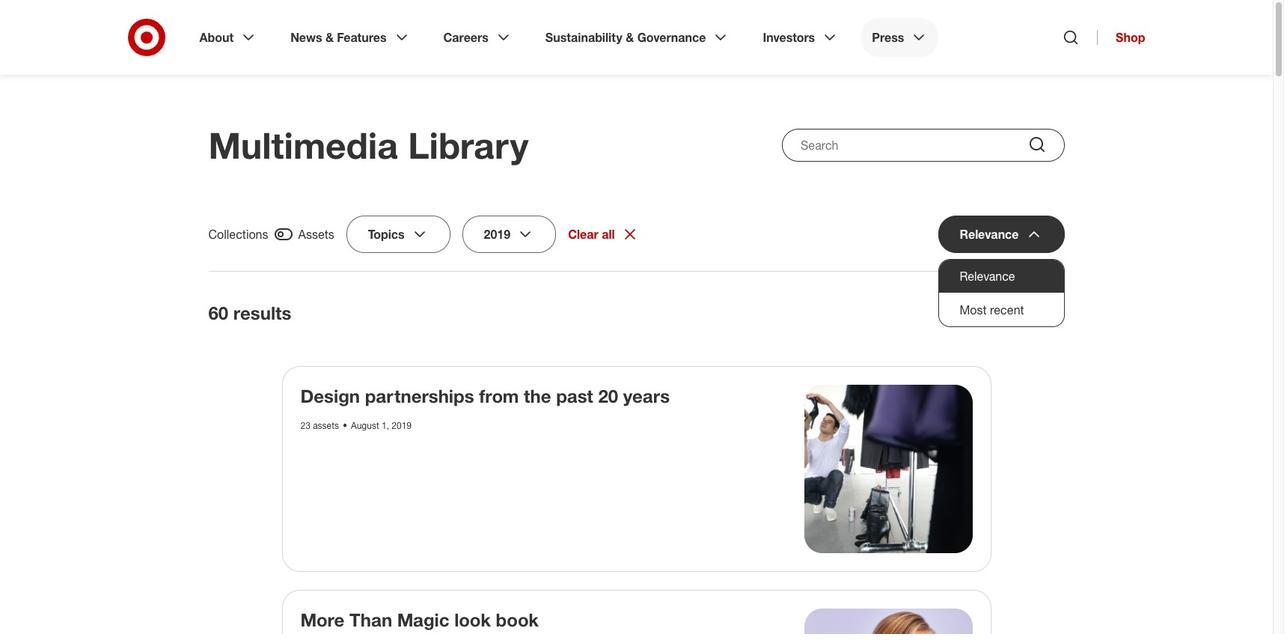 Task type: describe. For each thing, give the bounding box(es) containing it.
careers link
[[433, 18, 523, 57]]

from
[[479, 385, 519, 407]]

library
[[408, 124, 529, 167]]

than
[[350, 608, 392, 631]]

topics
[[368, 227, 405, 242]]

press
[[873, 30, 905, 45]]

list box containing relevance
[[939, 259, 1065, 327]]

relevance inside 'button'
[[960, 269, 1016, 284]]

& for news
[[326, 30, 334, 45]]

2019 inside 2019 button
[[484, 227, 511, 242]]

topics button
[[346, 216, 450, 253]]

look
[[455, 608, 491, 631]]

1 vertical spatial 2019
[[392, 420, 412, 431]]

years
[[624, 385, 670, 407]]

more than magic look book
[[301, 608, 539, 631]]

clear all button
[[568, 225, 639, 243]]

investors link
[[753, 18, 850, 57]]

more
[[301, 608, 345, 631]]

sustainability & governance link
[[535, 18, 741, 57]]

news & features link
[[280, 18, 421, 57]]

the
[[524, 385, 552, 407]]

about link
[[189, 18, 268, 57]]

assets
[[298, 227, 335, 242]]

Search search field
[[782, 129, 1065, 162]]

Relevance field
[[939, 216, 1065, 253]]

august
[[351, 420, 379, 431]]

23 assets
[[301, 420, 339, 431]]

clear all
[[568, 227, 615, 242]]

sustainability & governance
[[546, 30, 706, 45]]

investors
[[763, 30, 816, 45]]

news
[[291, 30, 322, 45]]

most
[[960, 303, 987, 317]]

design partnerships from the past 20 years
[[301, 385, 670, 407]]



Task type: vqa. For each thing, say whether or not it's contained in the screenshot.
all
yes



Task type: locate. For each thing, give the bounding box(es) containing it.
1 relevance from the top
[[960, 227, 1019, 242]]

& for sustainability
[[626, 30, 634, 45]]

a man sitting on a chair image
[[805, 385, 973, 553]]

most recent
[[960, 303, 1025, 317]]

2 & from the left
[[626, 30, 634, 45]]

magic
[[397, 608, 450, 631]]

relevance up most recent
[[960, 269, 1016, 284]]

60
[[209, 302, 229, 324]]

press link
[[862, 18, 939, 57]]

news & features
[[291, 30, 387, 45]]

past
[[556, 385, 594, 407]]

assets
[[313, 420, 339, 431]]

0 vertical spatial relevance
[[960, 227, 1019, 242]]

features
[[337, 30, 387, 45]]

collections
[[209, 227, 268, 242]]

about
[[200, 30, 234, 45]]

relevance up relevance 'button'
[[960, 227, 1019, 242]]

most recent button
[[939, 294, 1064, 326]]

0 vertical spatial 2019
[[484, 227, 511, 242]]

& right news
[[326, 30, 334, 45]]

2019 button
[[462, 216, 556, 253]]

list box
[[939, 259, 1065, 327]]

design
[[301, 385, 360, 407]]

partnerships
[[365, 385, 474, 407]]

multimedia library
[[209, 124, 529, 167]]

0 horizontal spatial &
[[326, 30, 334, 45]]

2 relevance from the top
[[960, 269, 1016, 284]]

design partnerships from the past 20 years link
[[301, 385, 670, 407]]

august 1, 2019
[[351, 420, 412, 431]]

more than magic look book link
[[301, 608, 539, 631]]

20
[[599, 385, 619, 407]]

all
[[602, 227, 615, 242]]

1 horizontal spatial &
[[626, 30, 634, 45]]

relevance inside field
[[960, 227, 1019, 242]]

& left governance
[[626, 30, 634, 45]]

1 horizontal spatial 2019
[[484, 227, 511, 242]]

&
[[326, 30, 334, 45], [626, 30, 634, 45]]

careers
[[444, 30, 489, 45]]

None checkbox
[[209, 225, 335, 244], [999, 302, 1065, 324], [209, 225, 335, 244], [999, 302, 1065, 324]]

23
[[301, 420, 311, 431]]

recent
[[991, 303, 1025, 317]]

1,
[[382, 420, 389, 431]]

shop
[[1116, 30, 1146, 45]]

1 & from the left
[[326, 30, 334, 45]]

shop link
[[1098, 30, 1146, 45]]

0 horizontal spatial 2019
[[392, 420, 412, 431]]

unchecked image
[[1023, 304, 1041, 322]]

2019
[[484, 227, 511, 242], [392, 420, 412, 431]]

book
[[496, 608, 539, 631]]

1 vertical spatial relevance
[[960, 269, 1016, 284]]

governance
[[638, 30, 706, 45]]

relevance button
[[939, 260, 1064, 294]]

sustainability
[[546, 30, 623, 45]]

60 results
[[209, 302, 292, 324]]

clear
[[568, 227, 599, 242]]

results
[[234, 302, 292, 324]]

relevance
[[960, 227, 1019, 242], [960, 269, 1016, 284]]

multimedia
[[209, 124, 398, 167]]

checked image
[[274, 225, 292, 243]]



